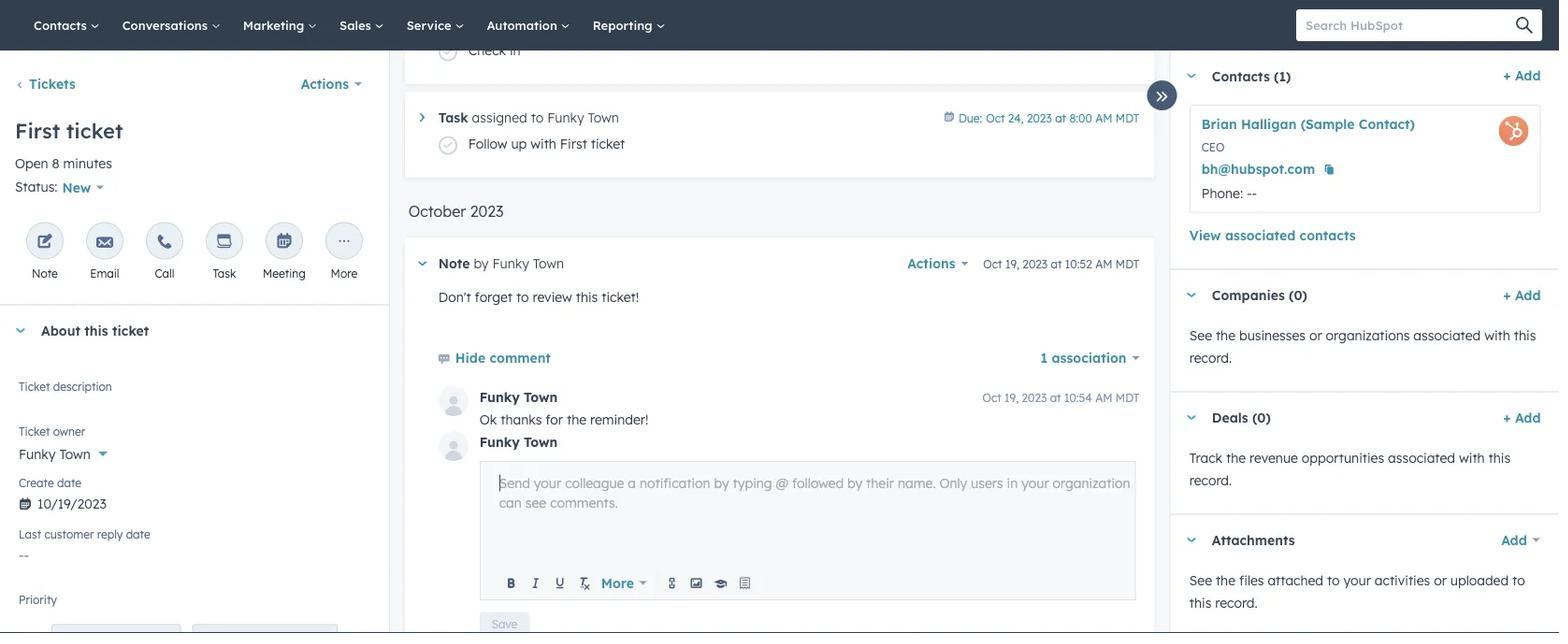 Task type: vqa. For each thing, say whether or not it's contained in the screenshot.
contacts Link on the left of the page
yes



Task type: describe. For each thing, give the bounding box(es) containing it.
funky up follow up with first ticket
[[548, 110, 585, 126]]

uploaded
[[1451, 572, 1509, 589]]

record. inside the "see the businesses or organizations associated with this record."
[[1190, 349, 1232, 366]]

the right for
[[567, 412, 587, 429]]

select an option
[[19, 600, 119, 616]]

contacts for contacts
[[34, 17, 90, 33]]

caret image for companies (0)
[[1186, 293, 1197, 298]]

email
[[90, 267, 119, 281]]

town down for
[[524, 435, 558, 451]]

funky town inside 'popup button'
[[19, 446, 91, 462]]

attached
[[1268, 572, 1324, 589]]

task assigned to funky town
[[439, 110, 619, 126]]

(1)
[[1274, 68, 1291, 84]]

8
[[52, 155, 60, 172]]

funky town button
[[19, 435, 370, 466]]

1 vertical spatial date
[[126, 528, 150, 542]]

track the revenue opportunities associated with this record.
[[1190, 450, 1511, 488]]

about
[[41, 322, 80, 339]]

brian halligan (sample contact)
[[1202, 116, 1415, 132]]

2023 right october
[[470, 203, 504, 221]]

reminder!
[[590, 412, 649, 429]]

ok thanks for the reminder!
[[480, 412, 649, 429]]

the for track the revenue opportunities associated with this record.
[[1226, 450, 1246, 466]]

sales link
[[328, 0, 395, 51]]

town inside funky town 'popup button'
[[59, 446, 91, 462]]

ticket description
[[19, 380, 112, 394]]

more button
[[598, 571, 651, 597]]

activities
[[1375, 572, 1430, 589]]

october 2023
[[409, 203, 504, 221]]

save button
[[480, 613, 530, 633]]

ticket!
[[602, 290, 639, 306]]

associated inside the "see the businesses or organizations associated with this record."
[[1414, 327, 1481, 343]]

email image
[[96, 234, 113, 251]]

create date
[[19, 476, 81, 490]]

reply
[[97, 528, 123, 542]]

am for 10:54
[[1096, 391, 1113, 405]]

search button
[[1507, 9, 1543, 41]]

status:
[[15, 179, 58, 195]]

owner
[[53, 425, 85, 439]]

for
[[546, 412, 563, 429]]

0 vertical spatial oct
[[986, 111, 1005, 125]]

reporting
[[593, 17, 656, 33]]

funky town down "thanks"
[[480, 435, 558, 451]]

with inside track the revenue opportunities associated with this record.
[[1459, 450, 1485, 466]]

task for task
[[213, 267, 236, 281]]

this inside track the revenue opportunities associated with this record.
[[1489, 450, 1511, 466]]

contacts (1)
[[1212, 68, 1291, 84]]

automation
[[487, 17, 561, 33]]

more inside popup button
[[601, 575, 634, 592]]

ticket for ticket owner
[[19, 425, 50, 439]]

ceo
[[1202, 140, 1225, 154]]

+ add button for this
[[1503, 407, 1541, 429]]

24,
[[1009, 111, 1024, 125]]

select
[[19, 600, 56, 616]]

note for note
[[32, 267, 58, 281]]

priority
[[19, 593, 57, 607]]

1 association button
[[1041, 346, 1140, 372]]

organizations
[[1326, 327, 1410, 343]]

halligan
[[1241, 116, 1297, 132]]

companies
[[1212, 287, 1285, 303]]

up
[[511, 136, 527, 153]]

first ticket
[[15, 118, 123, 144]]

new
[[62, 179, 91, 195]]

conversations link
[[111, 0, 232, 51]]

10:54
[[1065, 391, 1093, 405]]

note by funky town
[[439, 256, 564, 272]]

caret image for contacts (1)
[[1186, 73, 1197, 78]]

companies (0) button
[[1171, 270, 1496, 320]]

search image
[[1517, 17, 1534, 34]]

customer
[[44, 528, 94, 542]]

0 vertical spatial at
[[1056, 111, 1067, 125]]

ticket for ticket description
[[19, 380, 50, 394]]

add for contacts (1)
[[1515, 67, 1541, 84]]

call
[[155, 267, 174, 281]]

automation link
[[476, 0, 582, 51]]

brian halligan (sample contact) link
[[1202, 116, 1415, 132]]

bh@hubspot.com
[[1202, 161, 1315, 177]]

(sample
[[1301, 116, 1355, 132]]

view associated contacts link
[[1190, 224, 1356, 247]]

1 + from the top
[[1503, 67, 1511, 84]]

Last customer reply date text field
[[19, 538, 370, 568]]

follow up with first ticket
[[469, 136, 625, 153]]

1 association
[[1041, 350, 1127, 367]]

see the files attached to your activities or uploaded to this record.
[[1190, 572, 1525, 611]]

task for task assigned to funky town
[[439, 110, 468, 126]]

reporting link
[[582, 0, 677, 51]]

attachments
[[1212, 532, 1295, 549]]

caret image left assigned
[[420, 114, 425, 122]]

0 vertical spatial associated
[[1225, 227, 1296, 243]]

ticket owner
[[19, 425, 85, 439]]

hide comment
[[455, 350, 551, 367]]

marketing link
[[232, 0, 328, 51]]

task image
[[216, 234, 233, 251]]

oct for oct 19, 2023 at 10:54 am mdt
[[983, 391, 1002, 405]]

companies (0)
[[1212, 287, 1308, 303]]

note image
[[36, 234, 53, 251]]

bh@hubspot.com link
[[1202, 158, 1315, 181]]

to left your
[[1327, 572, 1340, 589]]

phone: --
[[1202, 185, 1257, 201]]

contacts link
[[22, 0, 111, 51]]

mdt for oct 19, 2023 at 10:52 am mdt
[[1116, 257, 1140, 271]]

ticket inside dropdown button
[[112, 322, 149, 339]]

option
[[79, 600, 119, 616]]

+ for this
[[1503, 409, 1511, 426]]

contact)
[[1359, 116, 1415, 132]]

or inside the "see the businesses or organizations associated with this record."
[[1309, 327, 1322, 343]]

comment
[[490, 350, 551, 367]]

description
[[53, 380, 112, 394]]

oct 19, 2023 at 10:52 am mdt
[[984, 257, 1140, 271]]

attachments button
[[1171, 515, 1482, 566]]

track
[[1190, 450, 1223, 466]]

10:52
[[1066, 257, 1093, 271]]

8:00
[[1070, 111, 1093, 125]]

hide comment button
[[439, 348, 551, 372]]

review
[[533, 290, 572, 306]]

view
[[1190, 227, 1221, 243]]

open
[[15, 155, 48, 172]]

check
[[469, 43, 506, 59]]

service link
[[395, 0, 476, 51]]

last
[[19, 528, 41, 542]]

add button
[[1489, 522, 1541, 559]]

funky town up "thanks"
[[480, 390, 558, 406]]

or inside see the files attached to your activities or uploaded to this record.
[[1434, 572, 1447, 589]]

am for 10:52
[[1096, 257, 1113, 271]]

the for see the businesses or organizations associated with this record.
[[1216, 327, 1236, 343]]

2023 down 1
[[1022, 391, 1047, 405]]

deals
[[1212, 410, 1248, 426]]

create
[[19, 476, 54, 490]]

at for 10:52
[[1051, 257, 1062, 271]]



Task type: locate. For each thing, give the bounding box(es) containing it.
1 vertical spatial record.
[[1190, 472, 1232, 488]]

2 - from the left
[[1252, 185, 1257, 201]]

actions for the topmost the actions popup button
[[301, 76, 349, 92]]

forget
[[475, 290, 513, 306]]

caret image for about this ticket
[[15, 328, 26, 333]]

1 vertical spatial am
[[1096, 257, 1113, 271]]

more
[[331, 267, 358, 281], [601, 575, 634, 592]]

contacts inside contacts link
[[34, 17, 90, 33]]

caret image for attachments
[[1186, 538, 1197, 543]]

2023 left 10:52
[[1023, 257, 1048, 271]]

town
[[588, 110, 619, 126], [533, 256, 564, 272], [524, 390, 558, 406], [524, 435, 558, 451], [59, 446, 91, 462]]

+ add button for with
[[1503, 284, 1541, 306]]

0 vertical spatial am
[[1096, 111, 1113, 125]]

to right forget
[[516, 290, 529, 306]]

contacts
[[1300, 227, 1356, 243]]

marketing
[[243, 17, 308, 33]]

deals (0) button
[[1171, 393, 1496, 443]]

mdt right 10:52
[[1116, 257, 1140, 271]]

brian
[[1202, 116, 1237, 132]]

town up follow up with first ticket
[[588, 110, 619, 126]]

0 vertical spatial with
[[531, 136, 557, 153]]

1 vertical spatial + add button
[[1503, 284, 1541, 306]]

view associated contacts
[[1190, 227, 1356, 243]]

1 + add from the top
[[1503, 67, 1541, 84]]

0 vertical spatial mdt
[[1116, 111, 1140, 125]]

caret image inside 'contacts (1)' 'dropdown button'
[[1186, 73, 1197, 78]]

0 vertical spatial caret image
[[418, 262, 427, 266]]

the left files
[[1216, 572, 1236, 589]]

tickets link
[[15, 76, 76, 92]]

note for note by funky town
[[439, 256, 470, 272]]

Ticket description text field
[[19, 376, 370, 414]]

call image
[[156, 234, 173, 251]]

oct for oct 19, 2023 at 10:52 am mdt
[[984, 257, 1003, 271]]

mdt right 10:54
[[1116, 391, 1140, 405]]

0 horizontal spatial note
[[32, 267, 58, 281]]

+
[[1503, 67, 1511, 84], [1503, 287, 1511, 303], [1503, 409, 1511, 426]]

due:
[[959, 111, 983, 125]]

associated right opportunities
[[1388, 450, 1456, 466]]

contacts
[[34, 17, 90, 33], [1212, 68, 1270, 84]]

ticket left description at the bottom left of page
[[19, 380, 50, 394]]

1 vertical spatial 19,
[[1005, 391, 1019, 405]]

associated down the "phone: --"
[[1225, 227, 1296, 243]]

association
[[1052, 350, 1127, 367]]

2 + add from the top
[[1503, 287, 1541, 303]]

ticket down task assigned to funky town
[[591, 136, 625, 153]]

19, left 10:52
[[1006, 257, 1020, 271]]

this inside dropdown button
[[85, 322, 108, 339]]

contacts for contacts (1)
[[1212, 68, 1270, 84]]

task
[[439, 110, 468, 126], [213, 267, 236, 281]]

to up follow up with first ticket
[[531, 110, 544, 126]]

1 vertical spatial task
[[213, 267, 236, 281]]

0 horizontal spatial more
[[331, 267, 358, 281]]

minutes
[[63, 155, 112, 172]]

at for 10:54
[[1050, 391, 1062, 405]]

3 mdt from the top
[[1116, 391, 1140, 405]]

caret image left attachments
[[1186, 538, 1197, 543]]

see for see the files attached to your activities or uploaded to this record.
[[1190, 572, 1212, 589]]

contacts (1) button
[[1171, 51, 1496, 101]]

funky town down ticket owner
[[19, 446, 91, 462]]

2 vertical spatial with
[[1459, 450, 1485, 466]]

0 horizontal spatial or
[[1309, 327, 1322, 343]]

1 19, from the top
[[1006, 257, 1020, 271]]

1 horizontal spatial more
[[601, 575, 634, 592]]

1 see from the top
[[1190, 327, 1212, 343]]

your
[[1344, 572, 1371, 589]]

last customer reply date
[[19, 528, 150, 542]]

0 vertical spatial + add button
[[1503, 65, 1541, 87]]

1 vertical spatial + add
[[1503, 287, 1541, 303]]

1 vertical spatial actions
[[908, 256, 956, 272]]

record. inside see the files attached to your activities or uploaded to this record.
[[1215, 595, 1258, 611]]

this inside see the files attached to your activities or uploaded to this record.
[[1190, 595, 1212, 611]]

(0) for companies (0)
[[1289, 287, 1308, 303]]

businesses
[[1239, 327, 1306, 343]]

1 horizontal spatial first
[[560, 136, 587, 153]]

1 vertical spatial +
[[1503, 287, 1511, 303]]

0 horizontal spatial date
[[57, 476, 81, 490]]

-
[[1247, 185, 1252, 201], [1252, 185, 1257, 201]]

at left 10:52
[[1051, 257, 1062, 271]]

record.
[[1190, 349, 1232, 366], [1190, 472, 1232, 488], [1215, 595, 1258, 611]]

save
[[492, 618, 518, 632]]

this inside button
[[576, 290, 598, 306]]

oct left 10:52
[[984, 257, 1003, 271]]

october
[[409, 203, 466, 221]]

ticket left owner
[[19, 425, 50, 439]]

task left assigned
[[439, 110, 468, 126]]

2 ticket from the top
[[19, 425, 50, 439]]

1 vertical spatial associated
[[1414, 327, 1481, 343]]

check in button
[[420, 14, 1140, 77]]

caret image left the about
[[15, 328, 26, 333]]

0 vertical spatial or
[[1309, 327, 1322, 343]]

caret image inside deals (0) "dropdown button"
[[1186, 415, 1197, 420]]

about this ticket
[[41, 322, 149, 339]]

first
[[15, 118, 60, 144], [560, 136, 587, 153]]

+ for with
[[1503, 287, 1511, 303]]

funky inside 'popup button'
[[19, 446, 56, 462]]

mdt
[[1116, 111, 1140, 125], [1116, 257, 1140, 271], [1116, 391, 1140, 405]]

2 19, from the top
[[1005, 391, 1019, 405]]

funky up ok
[[480, 390, 520, 406]]

1 horizontal spatial task
[[439, 110, 468, 126]]

am right 10:54
[[1096, 391, 1113, 405]]

see for see the businesses or organizations associated with this record.
[[1190, 327, 1212, 343]]

date right reply in the left of the page
[[126, 528, 150, 542]]

1 vertical spatial (0)
[[1252, 410, 1271, 426]]

1 + add button from the top
[[1503, 65, 1541, 87]]

see inside see the files attached to your activities or uploaded to this record.
[[1190, 572, 1212, 589]]

(0) up businesses
[[1289, 287, 1308, 303]]

2 vertical spatial mdt
[[1116, 391, 1140, 405]]

the
[[1216, 327, 1236, 343], [567, 412, 587, 429], [1226, 450, 1246, 466], [1216, 572, 1236, 589]]

this
[[576, 290, 598, 306], [85, 322, 108, 339], [1514, 327, 1536, 343], [1489, 450, 1511, 466], [1190, 595, 1212, 611]]

0 horizontal spatial actions button
[[289, 65, 374, 103]]

3 am from the top
[[1096, 391, 1113, 405]]

2023
[[1027, 111, 1052, 125], [470, 203, 504, 221], [1023, 257, 1048, 271], [1022, 391, 1047, 405]]

2 see from the top
[[1190, 572, 1212, 589]]

to
[[531, 110, 544, 126], [516, 290, 529, 306], [1327, 572, 1340, 589], [1513, 572, 1525, 589]]

at left 8:00
[[1056, 111, 1067, 125]]

1 vertical spatial at
[[1051, 257, 1062, 271]]

funky right by
[[493, 256, 530, 272]]

funky down ticket owner
[[19, 446, 56, 462]]

service
[[407, 17, 455, 33]]

Create date text field
[[19, 487, 370, 517]]

contacts inside 'contacts (1)' 'dropdown button'
[[1212, 68, 1270, 84]]

see the businesses or organizations associated with this record.
[[1190, 327, 1536, 366]]

add inside popup button
[[1501, 532, 1527, 548]]

check in
[[469, 43, 521, 59]]

1 ticket from the top
[[19, 380, 50, 394]]

town up for
[[524, 390, 558, 406]]

caret image inside the about this ticket dropdown button
[[15, 328, 26, 333]]

sales
[[340, 17, 375, 33]]

2 vertical spatial at
[[1050, 391, 1062, 405]]

caret image down october
[[418, 262, 427, 266]]

see left files
[[1190, 572, 1212, 589]]

1 vertical spatial caret image
[[15, 328, 26, 333]]

meeting image
[[276, 234, 293, 251]]

date right the create
[[57, 476, 81, 490]]

19,
[[1006, 257, 1020, 271], [1005, 391, 1019, 405]]

ticket down email at the left of page
[[112, 322, 149, 339]]

2 vertical spatial oct
[[983, 391, 1002, 405]]

1 mdt from the top
[[1116, 111, 1140, 125]]

caret image inside attachments dropdown button
[[1186, 538, 1197, 543]]

thanks
[[501, 412, 542, 429]]

1 vertical spatial ticket
[[19, 425, 50, 439]]

1 vertical spatial or
[[1434, 572, 1447, 589]]

add for deals (0)
[[1515, 409, 1541, 426]]

2 + from the top
[[1503, 287, 1511, 303]]

am right 10:52
[[1096, 257, 1113, 271]]

0 vertical spatial date
[[57, 476, 81, 490]]

hide
[[455, 350, 486, 367]]

+ add for with
[[1503, 287, 1541, 303]]

0 vertical spatial actions button
[[289, 65, 374, 103]]

first down task assigned to funky town
[[560, 136, 587, 153]]

task down task image
[[213, 267, 236, 281]]

3 + add button from the top
[[1503, 407, 1541, 429]]

1 vertical spatial contacts
[[1212, 68, 1270, 84]]

0 horizontal spatial contacts
[[34, 17, 90, 33]]

to right uploaded at the right bottom of the page
[[1513, 572, 1525, 589]]

1 vertical spatial with
[[1485, 327, 1511, 343]]

the right track
[[1226, 450, 1246, 466]]

first up open
[[15, 118, 60, 144]]

record. up deals
[[1190, 349, 1232, 366]]

2 vertical spatial caret image
[[1186, 538, 1197, 543]]

don't forget to review this ticket! button
[[439, 287, 1121, 332]]

see inside the "see the businesses or organizations associated with this record."
[[1190, 327, 1212, 343]]

2 + add button from the top
[[1503, 284, 1541, 306]]

caret image for deals (0)
[[1186, 415, 1197, 420]]

19, for oct 19, 2023 at 10:54 am mdt
[[1005, 391, 1019, 405]]

menu
[[1167, 0, 1537, 7]]

+ add for this
[[1503, 409, 1541, 426]]

am right 8:00
[[1096, 111, 1113, 125]]

associated inside track the revenue opportunities associated with this record.
[[1388, 450, 1456, 466]]

the for see the files attached to your activities or uploaded to this record.
[[1216, 572, 1236, 589]]

1 horizontal spatial date
[[126, 528, 150, 542]]

due: oct 24, 2023 at 8:00 am mdt
[[959, 111, 1140, 125]]

2 vertical spatial associated
[[1388, 450, 1456, 466]]

(0) for deals (0)
[[1252, 410, 1271, 426]]

0 vertical spatial more
[[331, 267, 358, 281]]

or right activities
[[1434, 572, 1447, 589]]

1 - from the left
[[1247, 185, 1252, 201]]

2 vertical spatial +
[[1503, 409, 1511, 426]]

town up 'review'
[[533, 256, 564, 272]]

assigned
[[472, 110, 527, 126]]

oct 19, 2023 at 10:54 am mdt
[[983, 391, 1140, 405]]

0 horizontal spatial caret image
[[15, 328, 26, 333]]

0 vertical spatial (0)
[[1289, 287, 1308, 303]]

3 + add from the top
[[1503, 409, 1541, 426]]

0 vertical spatial ticket
[[19, 380, 50, 394]]

(0) inside "dropdown button"
[[1252, 410, 1271, 426]]

0 vertical spatial see
[[1190, 327, 1212, 343]]

ok
[[480, 412, 497, 429]]

at
[[1056, 111, 1067, 125], [1051, 257, 1062, 271], [1050, 391, 1062, 405]]

19, left 10:54
[[1005, 391, 1019, 405]]

0 horizontal spatial actions
[[301, 76, 349, 92]]

mdt right 8:00
[[1116, 111, 1140, 125]]

record. inside track the revenue opportunities associated with this record.
[[1190, 472, 1232, 488]]

to inside button
[[516, 290, 529, 306]]

add for companies (0)
[[1515, 287, 1541, 303]]

0 vertical spatial +
[[1503, 67, 1511, 84]]

0 vertical spatial contacts
[[34, 17, 90, 33]]

2 mdt from the top
[[1116, 257, 1140, 271]]

2 vertical spatial record.
[[1215, 595, 1258, 611]]

(0) inside dropdown button
[[1289, 287, 1308, 303]]

19, for oct 19, 2023 at 10:52 am mdt
[[1006, 257, 1020, 271]]

0 horizontal spatial task
[[213, 267, 236, 281]]

0 vertical spatial actions
[[301, 76, 349, 92]]

caret image inside companies (0) dropdown button
[[1186, 293, 1197, 298]]

Search HubSpot search field
[[1297, 9, 1526, 41]]

this inside the "see the businesses or organizations associated with this record."
[[1514, 327, 1536, 343]]

don't forget to review this ticket!
[[439, 290, 639, 306]]

select an option button
[[19, 590, 370, 621]]

actions button
[[289, 65, 374, 103], [908, 251, 969, 277]]

2 horizontal spatial caret image
[[1186, 538, 1197, 543]]

the inside see the files attached to your activities or uploaded to this record.
[[1216, 572, 1236, 589]]

town down owner
[[59, 446, 91, 462]]

deals (0)
[[1212, 410, 1271, 426]]

record. down track
[[1190, 472, 1232, 488]]

contacts up tickets
[[34, 17, 90, 33]]

1 horizontal spatial caret image
[[418, 262, 427, 266]]

caret image
[[1186, 73, 1197, 78], [420, 114, 425, 122], [1186, 293, 1197, 298], [1186, 415, 1197, 420]]

note left by
[[439, 256, 470, 272]]

0 vertical spatial + add
[[1503, 67, 1541, 84]]

with
[[531, 136, 557, 153], [1485, 327, 1511, 343], [1459, 450, 1485, 466]]

2 vertical spatial + add button
[[1503, 407, 1541, 429]]

contacts left (1)
[[1212, 68, 1270, 84]]

2 am from the top
[[1096, 257, 1113, 271]]

don't
[[439, 290, 471, 306]]

+ add
[[1503, 67, 1541, 84], [1503, 287, 1541, 303], [1503, 409, 1541, 426]]

at left 10:54
[[1050, 391, 1062, 405]]

0 vertical spatial 19,
[[1006, 257, 1020, 271]]

0 horizontal spatial (0)
[[1252, 410, 1271, 426]]

caret image left companies
[[1186, 293, 1197, 298]]

0 vertical spatial task
[[439, 110, 468, 126]]

the inside track the revenue opportunities associated with this record.
[[1226, 450, 1246, 466]]

1 horizontal spatial or
[[1434, 572, 1447, 589]]

1 horizontal spatial (0)
[[1289, 287, 1308, 303]]

caret image
[[418, 262, 427, 266], [15, 328, 26, 333], [1186, 538, 1197, 543]]

1 vertical spatial actions button
[[908, 251, 969, 277]]

am
[[1096, 111, 1113, 125], [1096, 257, 1113, 271], [1096, 391, 1113, 405]]

1 vertical spatial see
[[1190, 572, 1212, 589]]

new button
[[58, 175, 116, 200]]

(0) right deals
[[1252, 410, 1271, 426]]

1 horizontal spatial note
[[439, 256, 470, 272]]

1 vertical spatial oct
[[984, 257, 1003, 271]]

3 + from the top
[[1503, 409, 1511, 426]]

1 horizontal spatial contacts
[[1212, 68, 1270, 84]]

1 horizontal spatial actions button
[[908, 251, 969, 277]]

see down companies
[[1190, 327, 1212, 343]]

2 vertical spatial am
[[1096, 391, 1113, 405]]

record. down files
[[1215, 595, 1258, 611]]

1 am from the top
[[1096, 111, 1113, 125]]

caret image left contacts (1)
[[1186, 73, 1197, 78]]

the inside the "see the businesses or organizations associated with this record."
[[1216, 327, 1236, 343]]

1 vertical spatial mdt
[[1116, 257, 1140, 271]]

0 vertical spatial record.
[[1190, 349, 1232, 366]]

date
[[57, 476, 81, 490], [126, 528, 150, 542]]

oct left 10:54
[[983, 391, 1002, 405]]

with inside the "see the businesses or organizations associated with this record."
[[1485, 327, 1511, 343]]

1 vertical spatial more
[[601, 575, 634, 592]]

or right businesses
[[1309, 327, 1322, 343]]

caret image left deals
[[1186, 415, 1197, 420]]

2 vertical spatial + add
[[1503, 409, 1541, 426]]

phone:
[[1202, 185, 1243, 201]]

0 horizontal spatial first
[[15, 118, 60, 144]]

2023 right 24,
[[1027, 111, 1052, 125]]

funky down ok
[[480, 435, 520, 451]]

more image
[[336, 234, 353, 251]]

note down note 'icon'
[[32, 267, 58, 281]]

ticket
[[66, 118, 123, 144], [591, 136, 625, 153], [112, 322, 149, 339]]

oct left 24,
[[986, 111, 1005, 125]]

+ add button
[[1503, 65, 1541, 87], [1503, 284, 1541, 306], [1503, 407, 1541, 429]]

1 horizontal spatial actions
[[908, 256, 956, 272]]

associated right organizations
[[1414, 327, 1481, 343]]

ticket up the minutes
[[66, 118, 123, 144]]

actions for the bottommost the actions popup button
[[908, 256, 956, 272]]

the down companies
[[1216, 327, 1236, 343]]

follow
[[469, 136, 508, 153]]

mdt for oct 19, 2023 at 10:54 am mdt
[[1116, 391, 1140, 405]]



